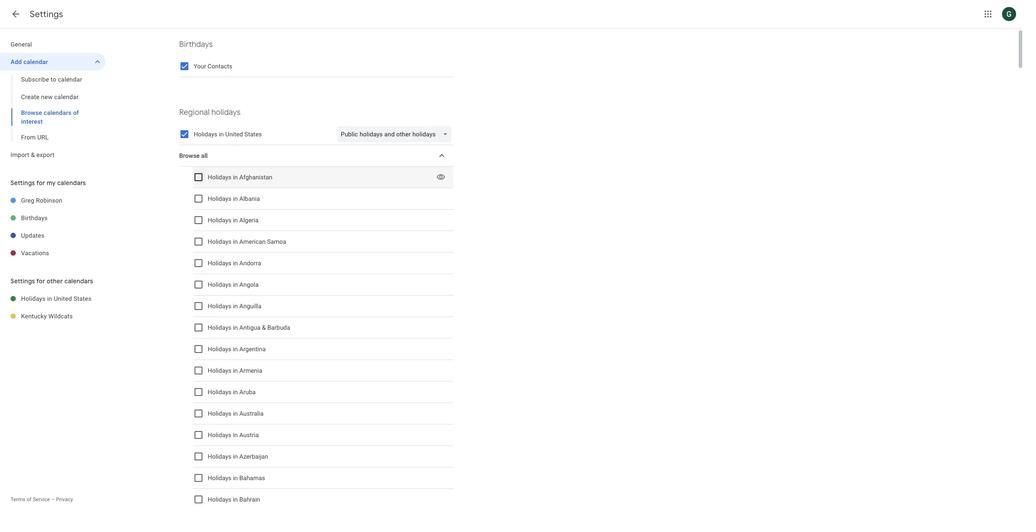 Task type: vqa. For each thing, say whether or not it's contained in the screenshot.
Settings corresponding to Settings for other calendars
yes



Task type: locate. For each thing, give the bounding box(es) containing it.
vacations link
[[21, 245, 105, 262]]

in left austria
[[233, 432, 238, 439]]

tree
[[0, 36, 105, 164]]

2 vertical spatial calendars
[[64, 278, 93, 285]]

angola
[[239, 282, 259, 289]]

holidays in algeria
[[208, 217, 259, 224]]

2 vertical spatial settings
[[11, 278, 35, 285]]

for
[[36, 179, 45, 187], [36, 278, 45, 285]]

browse up interest
[[21, 109, 42, 116]]

samoa
[[267, 238, 286, 245]]

updates
[[21, 232, 44, 239]]

& inside 'tree'
[[31, 152, 35, 159]]

calendar right to
[[58, 76, 82, 83]]

1 vertical spatial calendar
[[58, 76, 82, 83]]

in
[[219, 131, 224, 138], [233, 174, 238, 181], [233, 195, 238, 202], [233, 217, 238, 224], [233, 238, 238, 245], [233, 260, 238, 267], [233, 282, 238, 289], [47, 296, 52, 303], [233, 303, 238, 310], [233, 325, 238, 332], [233, 346, 238, 353], [233, 368, 238, 375], [233, 389, 238, 396], [233, 411, 238, 418], [233, 432, 238, 439], [233, 454, 238, 461], [233, 475, 238, 482], [233, 497, 238, 504]]

in left bahamas
[[233, 475, 238, 482]]

calendars
[[44, 109, 71, 116], [57, 179, 86, 187], [64, 278, 93, 285]]

holidays in angola
[[208, 282, 259, 289]]

0 vertical spatial &
[[31, 152, 35, 159]]

0 horizontal spatial birthdays
[[21, 215, 48, 222]]

states up afghanistan
[[244, 131, 262, 138]]

holidays in andorra
[[208, 260, 261, 267]]

browse
[[21, 109, 42, 116], [179, 152, 200, 159]]

1 vertical spatial browse
[[179, 152, 200, 159]]

in down the settings for other calendars
[[47, 296, 52, 303]]

0 vertical spatial holidays in united states
[[194, 131, 262, 138]]

create
[[21, 94, 40, 101]]

holidays up kentucky
[[21, 296, 46, 303]]

privacy
[[56, 497, 73, 503]]

add
[[11, 58, 22, 65]]

bahrain
[[239, 497, 260, 504]]

to
[[51, 76, 56, 83]]

1 horizontal spatial browse
[[179, 152, 200, 159]]

0 horizontal spatial of
[[27, 497, 31, 503]]

vacations tree item
[[0, 245, 105, 262]]

your contacts
[[194, 63, 232, 70]]

1 vertical spatial holidays in united states
[[21, 296, 91, 303]]

1 vertical spatial birthdays
[[21, 215, 48, 222]]

1 horizontal spatial united
[[225, 131, 243, 138]]

settings for my calendars tree
[[0, 192, 105, 262]]

holidays down holidays in angola
[[208, 303, 231, 310]]

calendars up "holidays in united states" link
[[64, 278, 93, 285]]

anguilla
[[239, 303, 261, 310]]

united
[[225, 131, 243, 138], [54, 296, 72, 303]]

of right "terms"
[[27, 497, 31, 503]]

of down create new calendar
[[73, 109, 79, 116]]

0 vertical spatial calendars
[[44, 109, 71, 116]]

0 vertical spatial birthdays
[[179, 40, 213, 49]]

add calendar
[[11, 58, 48, 65]]

updates tree item
[[0, 227, 105, 245]]

tree containing general
[[0, 36, 105, 164]]

settings
[[30, 9, 63, 20], [11, 179, 35, 187], [11, 278, 35, 285]]

1 horizontal spatial holidays in united states
[[194, 131, 262, 138]]

in left armenia
[[233, 368, 238, 375]]

browse all
[[179, 152, 208, 159]]

states up kentucky wildcats link
[[74, 296, 91, 303]]

calendar up subscribe
[[23, 58, 48, 65]]

2 vertical spatial calendar
[[54, 94, 79, 101]]

for left my at the top
[[36, 179, 45, 187]]

1 vertical spatial for
[[36, 278, 45, 285]]

of
[[73, 109, 79, 116], [27, 497, 31, 503]]

birthdays up updates
[[21, 215, 48, 222]]

kentucky wildcats tree item
[[0, 308, 105, 325]]

calendar right the new
[[54, 94, 79, 101]]

holidays in azerbaijan
[[208, 454, 268, 461]]

in left albania
[[233, 195, 238, 202]]

birthdays up your
[[179, 40, 213, 49]]

settings for settings
[[30, 9, 63, 20]]

1 vertical spatial calendars
[[57, 179, 86, 187]]

0 vertical spatial calendar
[[23, 58, 48, 65]]

0 horizontal spatial united
[[54, 296, 72, 303]]

1 vertical spatial of
[[27, 497, 31, 503]]

settings for settings for other calendars
[[11, 278, 35, 285]]

0 horizontal spatial &
[[31, 152, 35, 159]]

holidays in united states down other
[[21, 296, 91, 303]]

holidays down holidays in algeria
[[208, 238, 231, 245]]

from url
[[21, 134, 49, 141]]

kentucky
[[21, 313, 47, 320]]

browse left all
[[179, 152, 200, 159]]

None field
[[337, 126, 455, 142]]

1 for from the top
[[36, 179, 45, 187]]

greg
[[21, 197, 34, 204]]

1 horizontal spatial of
[[73, 109, 79, 116]]

0 horizontal spatial browse
[[21, 109, 42, 116]]

calendars right my at the top
[[57, 179, 86, 187]]

terms
[[11, 497, 25, 503]]

add calendar tree item
[[0, 53, 105, 71]]

greg robinson
[[21, 197, 62, 204]]

argentina
[[239, 346, 266, 353]]

states
[[244, 131, 262, 138], [74, 296, 91, 303]]

regional holidays
[[179, 108, 241, 117]]

algeria
[[239, 217, 259, 224]]

all
[[201, 152, 208, 159]]

settings down vacations
[[11, 278, 35, 285]]

holidays up holidays in albania
[[208, 174, 231, 181]]

& right antigua
[[262, 325, 266, 332]]

for for other
[[36, 278, 45, 285]]

browse inside the browse calendars of interest
[[21, 109, 42, 116]]

contacts
[[208, 63, 232, 70]]

&
[[31, 152, 35, 159], [262, 325, 266, 332]]

0 vertical spatial browse
[[21, 109, 42, 116]]

wildcats
[[48, 313, 73, 320]]

calendar
[[23, 58, 48, 65], [58, 76, 82, 83], [54, 94, 79, 101]]

& left export
[[31, 152, 35, 159]]

holidays in united states
[[194, 131, 262, 138], [21, 296, 91, 303]]

holidays
[[194, 131, 217, 138], [208, 174, 231, 181], [208, 195, 231, 202], [208, 217, 231, 224], [208, 238, 231, 245], [208, 260, 231, 267], [208, 282, 231, 289], [21, 296, 46, 303], [208, 303, 231, 310], [208, 325, 231, 332], [208, 346, 231, 353], [208, 368, 231, 375], [208, 389, 231, 396], [208, 411, 231, 418], [208, 432, 231, 439], [208, 454, 231, 461], [208, 475, 231, 482], [208, 497, 231, 504]]

states inside tree item
[[74, 296, 91, 303]]

holidays in bahamas
[[208, 475, 265, 482]]

settings for other calendars
[[11, 278, 93, 285]]

0 vertical spatial for
[[36, 179, 45, 187]]

your
[[194, 63, 206, 70]]

my
[[47, 179, 56, 187]]

browse inside tree item
[[179, 152, 200, 159]]

holidays up holidays in armenia
[[208, 346, 231, 353]]

group
[[0, 71, 105, 146]]

holidays down the holidays in aruba
[[208, 411, 231, 418]]

calendars for other
[[64, 278, 93, 285]]

settings up greg
[[11, 179, 35, 187]]

for left other
[[36, 278, 45, 285]]

calendars down create new calendar
[[44, 109, 71, 116]]

interest
[[21, 118, 43, 125]]

0 vertical spatial states
[[244, 131, 262, 138]]

birthdays inside tree item
[[21, 215, 48, 222]]

calendars for my
[[57, 179, 86, 187]]

1 vertical spatial united
[[54, 296, 72, 303]]

0 vertical spatial settings
[[30, 9, 63, 20]]

holidays in afghanistan
[[208, 174, 272, 181]]

create new calendar
[[21, 94, 79, 101]]

0 vertical spatial united
[[225, 131, 243, 138]]

0 vertical spatial of
[[73, 109, 79, 116]]

0 horizontal spatial holidays in united states
[[21, 296, 91, 303]]

holidays down holidays in australia
[[208, 432, 231, 439]]

1 vertical spatial states
[[74, 296, 91, 303]]

holidays in antigua & barbuda
[[208, 325, 290, 332]]

birthdays
[[179, 40, 213, 49], [21, 215, 48, 222]]

andorra
[[239, 260, 261, 267]]

1 horizontal spatial birthdays
[[179, 40, 213, 49]]

holidays up the holidays in aruba
[[208, 368, 231, 375]]

1 horizontal spatial &
[[262, 325, 266, 332]]

holidays in united states down holidays
[[194, 131, 262, 138]]

holidays in united states inside tree item
[[21, 296, 91, 303]]

greg robinson tree item
[[0, 192, 105, 209]]

2 for from the top
[[36, 278, 45, 285]]

1 vertical spatial settings
[[11, 179, 35, 187]]

united up kentucky wildcats link
[[54, 296, 72, 303]]

azerbaijan
[[239, 454, 268, 461]]

settings for my calendars
[[11, 179, 86, 187]]

american
[[239, 238, 266, 245]]

vacations
[[21, 250, 49, 257]]

united down holidays
[[225, 131, 243, 138]]

holidays inside tree item
[[21, 296, 46, 303]]

0 horizontal spatial states
[[74, 296, 91, 303]]

settings right go back image
[[30, 9, 63, 20]]

settings for settings for my calendars
[[11, 179, 35, 187]]



Task type: describe. For each thing, give the bounding box(es) containing it.
bahamas
[[239, 475, 265, 482]]

holidays in armenia
[[208, 368, 262, 375]]

holidays in argentina
[[208, 346, 266, 353]]

united inside tree item
[[54, 296, 72, 303]]

service
[[33, 497, 50, 503]]

calendars inside the browse calendars of interest
[[44, 109, 71, 116]]

holidays down holidays in andorra
[[208, 282, 231, 289]]

holidays in united states link
[[21, 290, 105, 308]]

in left afghanistan
[[233, 174, 238, 181]]

subscribe to calendar
[[21, 76, 82, 83]]

general
[[11, 41, 32, 48]]

settings heading
[[30, 9, 63, 20]]

browse calendars of interest
[[21, 109, 79, 125]]

holidays in american samoa
[[208, 238, 286, 245]]

holidays
[[211, 108, 241, 117]]

holidays up holidays in bahrain
[[208, 475, 231, 482]]

aruba
[[239, 389, 256, 396]]

barbuda
[[267, 325, 290, 332]]

armenia
[[239, 368, 262, 375]]

of inside the browse calendars of interest
[[73, 109, 79, 116]]

import & export
[[11, 152, 54, 159]]

australia
[[239, 411, 264, 418]]

in left algeria
[[233, 217, 238, 224]]

afghanistan
[[239, 174, 272, 181]]

holidays in united states tree item
[[0, 290, 105, 308]]

albania
[[239, 195, 260, 202]]

in left angola
[[233, 282, 238, 289]]

in left bahrain
[[233, 497, 238, 504]]

1 vertical spatial &
[[262, 325, 266, 332]]

privacy link
[[56, 497, 73, 503]]

regional
[[179, 108, 210, 117]]

terms of service link
[[11, 497, 50, 503]]

austria
[[239, 432, 259, 439]]

url
[[37, 134, 49, 141]]

for for my
[[36, 179, 45, 187]]

1 horizontal spatial states
[[244, 131, 262, 138]]

in left american
[[233, 238, 238, 245]]

updates link
[[21, 227, 105, 245]]

in left the anguilla in the left of the page
[[233, 303, 238, 310]]

holidays up holidays in angola
[[208, 260, 231, 267]]

in left australia
[[233, 411, 238, 418]]

birthdays tree item
[[0, 209, 105, 227]]

calendar for create new calendar
[[54, 94, 79, 101]]

holidays down holidays in bahamas
[[208, 497, 231, 504]]

settings for other calendars tree
[[0, 290, 105, 325]]

holidays down holidays in austria at the left bottom
[[208, 454, 231, 461]]

antigua
[[239, 325, 260, 332]]

holidays up holidays in algeria
[[208, 195, 231, 202]]

terms of service – privacy
[[11, 497, 73, 503]]

in left argentina
[[233, 346, 238, 353]]

holidays down holidays in anguilla
[[208, 325, 231, 332]]

calendar for subscribe to calendar
[[58, 76, 82, 83]]

in left andorra
[[233, 260, 238, 267]]

holidays down holidays in armenia
[[208, 389, 231, 396]]

export
[[36, 152, 54, 159]]

browse for browse all
[[179, 152, 200, 159]]

holidays in bahrain
[[208, 497, 260, 504]]

holidays in albania
[[208, 195, 260, 202]]

robinson
[[36, 197, 62, 204]]

in left antigua
[[233, 325, 238, 332]]

group containing subscribe to calendar
[[0, 71, 105, 146]]

kentucky wildcats link
[[21, 308, 105, 325]]

holidays down holidays in albania
[[208, 217, 231, 224]]

holidays up all
[[194, 131, 217, 138]]

subscribe
[[21, 76, 49, 83]]

other
[[47, 278, 63, 285]]

in left aruba at the bottom of the page
[[233, 389, 238, 396]]

calendar inside tree item
[[23, 58, 48, 65]]

holidays in anguilla
[[208, 303, 261, 310]]

in left azerbaijan
[[233, 454, 238, 461]]

from
[[21, 134, 36, 141]]

kentucky wildcats
[[21, 313, 73, 320]]

import
[[11, 152, 29, 159]]

in down holidays
[[219, 131, 224, 138]]

birthdays link
[[21, 209, 105, 227]]

go back image
[[11, 9, 21, 19]]

holidays in aruba
[[208, 389, 256, 396]]

holidays in austria
[[208, 432, 259, 439]]

browse for browse calendars of interest
[[21, 109, 42, 116]]

in inside tree item
[[47, 296, 52, 303]]

–
[[51, 497, 55, 503]]

holidays in australia
[[208, 411, 264, 418]]

browse all tree item
[[179, 145, 453, 167]]

new
[[41, 94, 53, 101]]



